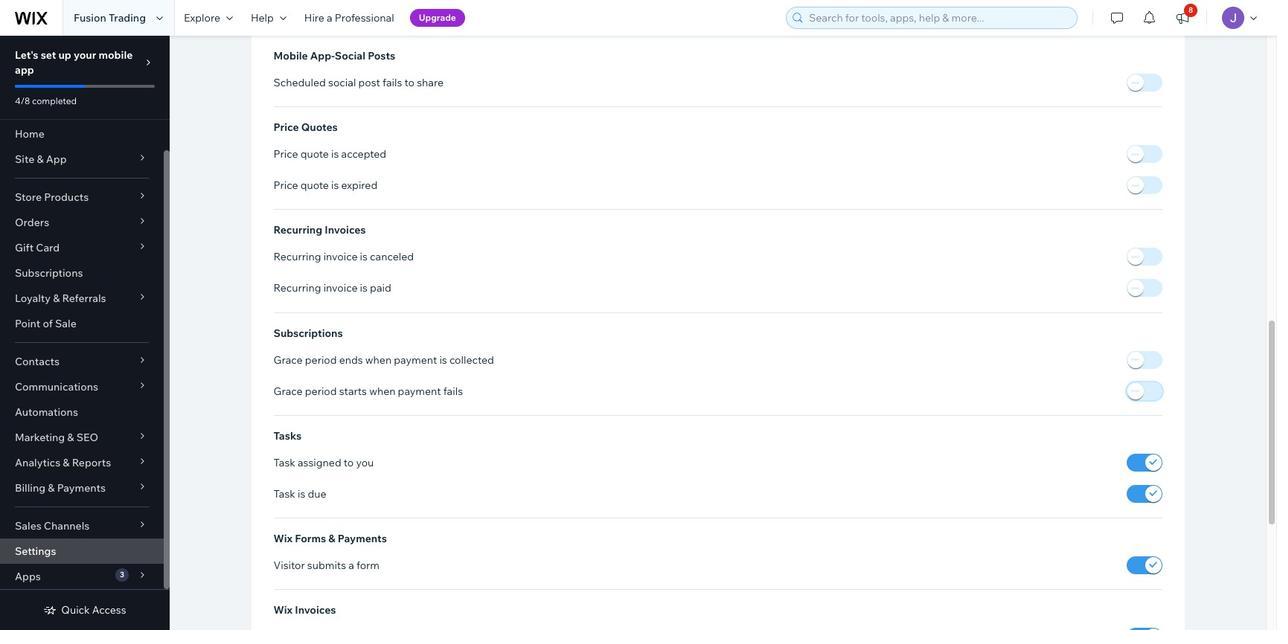 Task type: describe. For each thing, give the bounding box(es) containing it.
app
[[15, 63, 34, 77]]

wix forms & payments
[[274, 532, 387, 545]]

loyalty & referrals button
[[0, 286, 164, 311]]

store
[[15, 191, 42, 204]]

3
[[120, 570, 124, 580]]

quick access button
[[43, 604, 126, 617]]

tasks
[[274, 429, 302, 443]]

task assigned to you
[[274, 456, 374, 469]]

form
[[356, 559, 380, 572]]

subscriptions inside sidebar element
[[15, 266, 83, 280]]

marketing & seo
[[15, 431, 98, 444]]

subscriptions link
[[0, 260, 164, 286]]

due
[[308, 487, 326, 501]]

invoices for wix invoices
[[295, 603, 336, 617]]

card
[[36, 241, 60, 255]]

sales channels button
[[0, 514, 164, 539]]

gift
[[15, 241, 34, 255]]

sales
[[15, 519, 41, 533]]

quick
[[61, 604, 90, 617]]

accepted
[[341, 148, 386, 161]]

sales channels
[[15, 519, 90, 533]]

recurring for recurring invoice is canceled
[[274, 250, 321, 264]]

automations
[[15, 406, 78, 419]]

orders
[[15, 216, 49, 229]]

settings link
[[0, 539, 164, 564]]

wix for wix forms & payments
[[274, 532, 293, 545]]

Search for tools, apps, help & more... field
[[805, 7, 1072, 28]]

canceled
[[370, 250, 414, 264]]

price quotes
[[274, 121, 338, 134]]

completed
[[32, 95, 77, 106]]

quotes
[[301, 121, 338, 134]]

period for starts
[[305, 384, 337, 398]]

quote for expired
[[300, 179, 329, 192]]

quote for accepted
[[300, 148, 329, 161]]

professional
[[335, 11, 394, 25]]

assigned
[[298, 456, 341, 469]]

posts
[[368, 49, 395, 63]]

communications
[[15, 380, 98, 394]]

1 horizontal spatial subscriptions
[[274, 326, 343, 340]]

fusion trading
[[74, 11, 146, 25]]

recurring invoice is paid
[[274, 282, 391, 295]]

payment for fails
[[398, 384, 441, 398]]

social
[[335, 49, 365, 63]]

is for accepted
[[331, 148, 339, 161]]

wix for wix invoices
[[274, 603, 293, 617]]

social
[[328, 76, 356, 90]]

explore
[[184, 11, 220, 25]]

grace period ends when payment is collected
[[274, 353, 494, 367]]

is left due
[[298, 487, 305, 501]]

grace for grace period ends when payment is collected
[[274, 353, 303, 367]]

gift card
[[15, 241, 60, 255]]

site
[[15, 153, 34, 166]]

contacts button
[[0, 349, 164, 374]]

seo
[[76, 431, 98, 444]]

referrals
[[62, 292, 106, 305]]

recurring invoice is canceled
[[274, 250, 414, 264]]

hire a professional link
[[295, 0, 403, 36]]

home link
[[0, 121, 164, 147]]

paid
[[370, 282, 391, 295]]

point of sale link
[[0, 311, 164, 336]]

invoice for paid
[[323, 282, 358, 295]]

let's set up your mobile app
[[15, 48, 133, 77]]

app-
[[310, 49, 335, 63]]

when for starts
[[369, 384, 396, 398]]

visitor submits a form
[[274, 559, 380, 572]]

1 vertical spatial a
[[348, 559, 354, 572]]

communications button
[[0, 374, 164, 400]]

scheduled social post fails to share
[[274, 76, 444, 90]]

price quote is expired
[[274, 179, 377, 192]]

your
[[74, 48, 96, 62]]

recurring invoices
[[274, 224, 366, 237]]

billing & payments
[[15, 482, 106, 495]]

& for loyalty
[[53, 292, 60, 305]]

4/8
[[15, 95, 30, 106]]

0 vertical spatial to
[[405, 76, 415, 90]]

invoice for canceled
[[323, 250, 358, 264]]

payment for is
[[394, 353, 437, 367]]

contacts
[[15, 355, 60, 368]]

1 vertical spatial to
[[344, 456, 354, 469]]

let's
[[15, 48, 38, 62]]

task for task is due
[[274, 487, 295, 501]]

visitor
[[274, 559, 305, 572]]

up
[[58, 48, 71, 62]]

quick access
[[61, 604, 126, 617]]

invoices for recurring invoices
[[325, 224, 366, 237]]

ends
[[339, 353, 363, 367]]

is for canceled
[[360, 250, 368, 264]]

point of sale
[[15, 317, 77, 330]]

1 vertical spatial payments
[[338, 532, 387, 545]]



Task type: vqa. For each thing, say whether or not it's contained in the screenshot.
the top Price
yes



Task type: locate. For each thing, give the bounding box(es) containing it.
2 vertical spatial price
[[274, 179, 298, 192]]

subscriptions up the ends
[[274, 326, 343, 340]]

& for billing
[[48, 482, 55, 495]]

1 period from the top
[[305, 353, 337, 367]]

sale
[[55, 317, 77, 330]]

& for marketing
[[67, 431, 74, 444]]

& left reports
[[63, 456, 70, 470]]

& for site
[[37, 153, 44, 166]]

grace left the ends
[[274, 353, 303, 367]]

0 vertical spatial fails
[[383, 76, 402, 90]]

1 vertical spatial subscriptions
[[274, 326, 343, 340]]

help button
[[242, 0, 295, 36]]

automations link
[[0, 400, 164, 425]]

1 vertical spatial invoices
[[295, 603, 336, 617]]

is left expired
[[331, 179, 339, 192]]

1 vertical spatial invoice
[[323, 282, 358, 295]]

0 vertical spatial quote
[[300, 148, 329, 161]]

analytics
[[15, 456, 60, 470]]

recurring for recurring invoice is paid
[[274, 282, 321, 295]]

payments inside billing & payments "dropdown button"
[[57, 482, 106, 495]]

submits
[[307, 559, 346, 572]]

scheduled
[[274, 76, 326, 90]]

price
[[274, 121, 299, 134], [274, 148, 298, 161], [274, 179, 298, 192]]

& left seo
[[67, 431, 74, 444]]

2 vertical spatial recurring
[[274, 282, 321, 295]]

2 task from the top
[[274, 487, 295, 501]]

2 recurring from the top
[[274, 250, 321, 264]]

0 vertical spatial when
[[365, 353, 392, 367]]

0 vertical spatial recurring
[[274, 224, 322, 237]]

recurring for recurring invoices
[[274, 224, 322, 237]]

grace for grace period starts when payment fails
[[274, 384, 303, 398]]

task for task assigned to you
[[274, 456, 295, 469]]

& inside "dropdown button"
[[48, 482, 55, 495]]

1 vertical spatial wix
[[274, 603, 293, 617]]

1 invoice from the top
[[323, 250, 358, 264]]

1 wix from the top
[[274, 532, 293, 545]]

& inside popup button
[[53, 292, 60, 305]]

payment left collected
[[394, 353, 437, 367]]

starts
[[339, 384, 367, 398]]

2 period from the top
[[305, 384, 337, 398]]

1 task from the top
[[274, 456, 295, 469]]

period left the ends
[[305, 353, 337, 367]]

3 price from the top
[[274, 179, 298, 192]]

0 horizontal spatial payments
[[57, 482, 106, 495]]

0 vertical spatial period
[[305, 353, 337, 367]]

price for price quotes
[[274, 121, 299, 134]]

price down 'price quote is accepted'
[[274, 179, 298, 192]]

quote down quotes
[[300, 148, 329, 161]]

of
[[43, 317, 53, 330]]

store products
[[15, 191, 89, 204]]

is left accepted
[[331, 148, 339, 161]]

0 vertical spatial subscriptions
[[15, 266, 83, 280]]

app
[[46, 153, 67, 166]]

& inside popup button
[[63, 456, 70, 470]]

&
[[37, 153, 44, 166], [53, 292, 60, 305], [67, 431, 74, 444], [63, 456, 70, 470], [48, 482, 55, 495], [328, 532, 335, 545]]

invoice up recurring invoice is paid
[[323, 250, 358, 264]]

1 vertical spatial quote
[[300, 179, 329, 192]]

price left quotes
[[274, 121, 299, 134]]

0 horizontal spatial subscriptions
[[15, 266, 83, 280]]

quote down 'price quote is accepted'
[[300, 179, 329, 192]]

0 vertical spatial wix
[[274, 532, 293, 545]]

sidebar element
[[0, 36, 170, 630]]

invoices down visitor submits a form
[[295, 603, 336, 617]]

a inside hire a professional "link"
[[327, 11, 332, 25]]

trading
[[109, 11, 146, 25]]

0 vertical spatial invoices
[[325, 224, 366, 237]]

1 vertical spatial payment
[[398, 384, 441, 398]]

subscriptions down card
[[15, 266, 83, 280]]

home
[[15, 127, 44, 141]]

when
[[365, 353, 392, 367], [369, 384, 396, 398]]

fails
[[383, 76, 402, 90], [443, 384, 463, 398]]

orders button
[[0, 210, 164, 235]]

1 vertical spatial when
[[369, 384, 396, 398]]

invoice
[[323, 250, 358, 264], [323, 282, 358, 295]]

2 price from the top
[[274, 148, 298, 161]]

1 vertical spatial recurring
[[274, 250, 321, 264]]

payments
[[57, 482, 106, 495], [338, 532, 387, 545]]

settings
[[15, 545, 56, 558]]

is
[[331, 148, 339, 161], [331, 179, 339, 192], [360, 250, 368, 264], [360, 282, 368, 295], [439, 353, 447, 367], [298, 487, 305, 501]]

0 vertical spatial task
[[274, 456, 295, 469]]

1 horizontal spatial fails
[[443, 384, 463, 398]]

period for ends
[[305, 353, 337, 367]]

1 grace from the top
[[274, 353, 303, 367]]

payments up form
[[338, 532, 387, 545]]

analytics & reports
[[15, 456, 111, 470]]

recurring down recurring invoices
[[274, 250, 321, 264]]

1 vertical spatial grace
[[274, 384, 303, 398]]

task left due
[[274, 487, 295, 501]]

is for paid
[[360, 282, 368, 295]]

upgrade
[[419, 12, 456, 23]]

marketing & seo button
[[0, 425, 164, 450]]

analytics & reports button
[[0, 450, 164, 476]]

hire a professional
[[304, 11, 394, 25]]

1 price from the top
[[274, 121, 299, 134]]

grace
[[274, 353, 303, 367], [274, 384, 303, 398]]

0 vertical spatial grace
[[274, 353, 303, 367]]

4/8 completed
[[15, 95, 77, 106]]

1 horizontal spatial payments
[[338, 532, 387, 545]]

apps
[[15, 570, 41, 583]]

help
[[251, 11, 274, 25]]

loyalty
[[15, 292, 51, 305]]

collected
[[449, 353, 494, 367]]

0 vertical spatial payment
[[394, 353, 437, 367]]

site & app button
[[0, 147, 164, 172]]

store products button
[[0, 185, 164, 210]]

3 recurring from the top
[[274, 282, 321, 295]]

upgrade button
[[410, 9, 465, 27]]

1 vertical spatial price
[[274, 148, 298, 161]]

payment
[[394, 353, 437, 367], [398, 384, 441, 398]]

loyalty & referrals
[[15, 292, 106, 305]]

grace up tasks at the bottom left of the page
[[274, 384, 303, 398]]

fails down collected
[[443, 384, 463, 398]]

recurring down the recurring invoice is canceled
[[274, 282, 321, 295]]

task down tasks at the bottom left of the page
[[274, 456, 295, 469]]

1 recurring from the top
[[274, 224, 322, 237]]

recurring down price quote is expired
[[274, 224, 322, 237]]

& right forms
[[328, 532, 335, 545]]

mobile
[[99, 48, 133, 62]]

& right loyalty
[[53, 292, 60, 305]]

2 wix from the top
[[274, 603, 293, 617]]

2 grace from the top
[[274, 384, 303, 398]]

access
[[92, 604, 126, 617]]

& for analytics
[[63, 456, 70, 470]]

payment down grace period ends when payment is collected
[[398, 384, 441, 398]]

2 quote from the top
[[300, 179, 329, 192]]

& right billing
[[48, 482, 55, 495]]

8
[[1189, 5, 1193, 15]]

0 horizontal spatial fails
[[383, 76, 402, 90]]

mobile
[[274, 49, 308, 63]]

1 vertical spatial period
[[305, 384, 337, 398]]

to left the you
[[344, 456, 354, 469]]

when right the ends
[[365, 353, 392, 367]]

period
[[305, 353, 337, 367], [305, 384, 337, 398]]

1 horizontal spatial to
[[405, 76, 415, 90]]

channels
[[44, 519, 90, 533]]

site & app
[[15, 153, 67, 166]]

0 horizontal spatial a
[[327, 11, 332, 25]]

task is due
[[274, 487, 326, 501]]

price for price quote is expired
[[274, 179, 298, 192]]

wix
[[274, 532, 293, 545], [274, 603, 293, 617]]

fusion
[[74, 11, 106, 25]]

0 vertical spatial price
[[274, 121, 299, 134]]

gift card button
[[0, 235, 164, 260]]

you
[[356, 456, 374, 469]]

when right starts
[[369, 384, 396, 398]]

grace period starts when payment fails
[[274, 384, 463, 398]]

price quote is accepted
[[274, 148, 386, 161]]

billing & payments button
[[0, 476, 164, 501]]

is left "paid"
[[360, 282, 368, 295]]

recurring
[[274, 224, 322, 237], [274, 250, 321, 264], [274, 282, 321, 295]]

point
[[15, 317, 40, 330]]

share
[[417, 76, 444, 90]]

period left starts
[[305, 384, 337, 398]]

is left collected
[[439, 353, 447, 367]]

is left canceled at left
[[360, 250, 368, 264]]

0 vertical spatial invoice
[[323, 250, 358, 264]]

billing
[[15, 482, 46, 495]]

forms
[[295, 532, 326, 545]]

a right 'hire'
[[327, 11, 332, 25]]

set
[[41, 48, 56, 62]]

hire
[[304, 11, 324, 25]]

price down price quotes
[[274, 148, 298, 161]]

a
[[327, 11, 332, 25], [348, 559, 354, 572]]

marketing
[[15, 431, 65, 444]]

products
[[44, 191, 89, 204]]

1 quote from the top
[[300, 148, 329, 161]]

1 vertical spatial fails
[[443, 384, 463, 398]]

& right site
[[37, 153, 44, 166]]

0 vertical spatial a
[[327, 11, 332, 25]]

is for expired
[[331, 179, 339, 192]]

1 horizontal spatial a
[[348, 559, 354, 572]]

0 vertical spatial payments
[[57, 482, 106, 495]]

invoice down the recurring invoice is canceled
[[323, 282, 358, 295]]

wix left forms
[[274, 532, 293, 545]]

invoices
[[325, 224, 366, 237], [295, 603, 336, 617]]

price for price quote is accepted
[[274, 148, 298, 161]]

payments down the analytics & reports popup button
[[57, 482, 106, 495]]

0 horizontal spatial to
[[344, 456, 354, 469]]

wix invoices
[[274, 603, 336, 617]]

fails right post
[[383, 76, 402, 90]]

1 vertical spatial task
[[274, 487, 295, 501]]

when for ends
[[365, 353, 392, 367]]

to left share
[[405, 76, 415, 90]]

expired
[[341, 179, 377, 192]]

8 button
[[1166, 0, 1199, 36]]

wix down visitor
[[274, 603, 293, 617]]

invoices up the recurring invoice is canceled
[[325, 224, 366, 237]]

task
[[274, 456, 295, 469], [274, 487, 295, 501]]

a left form
[[348, 559, 354, 572]]

2 invoice from the top
[[323, 282, 358, 295]]



